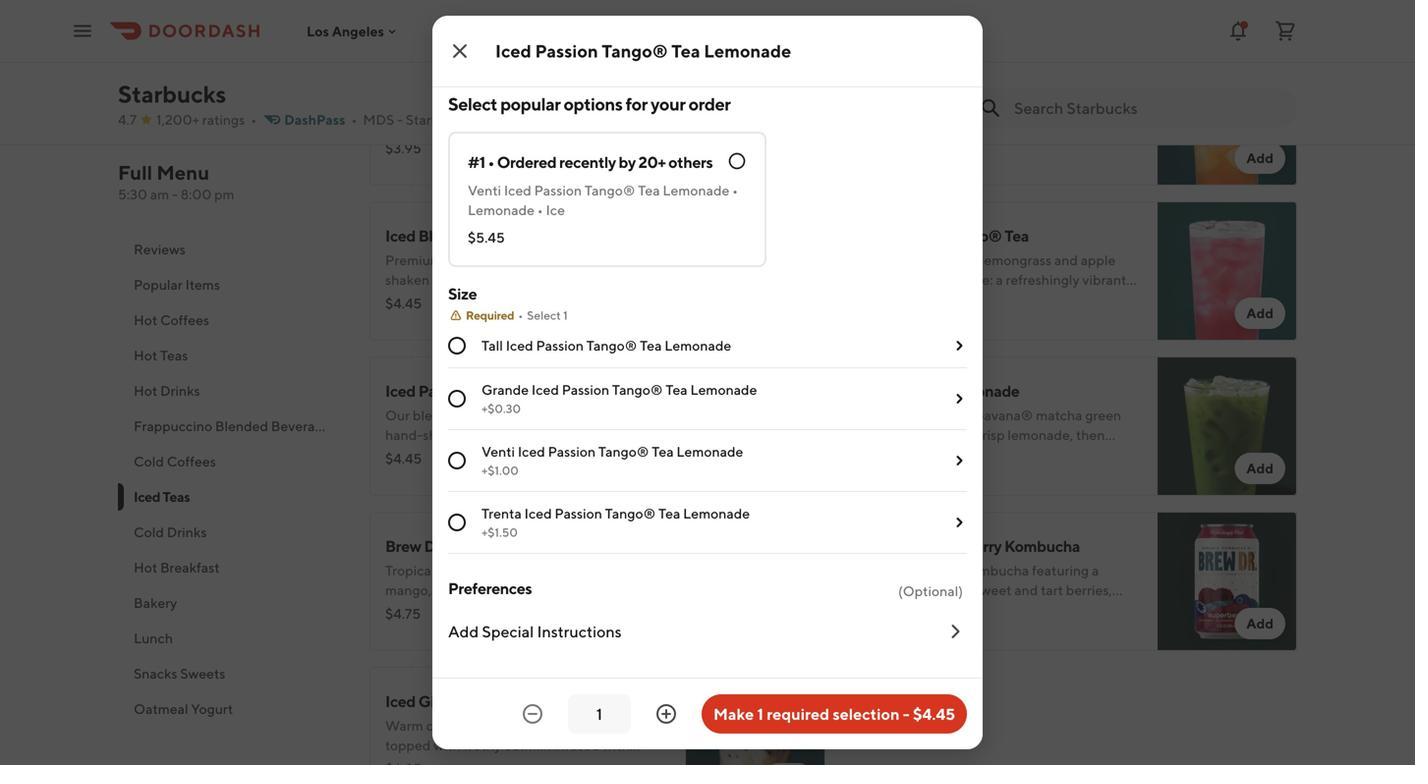 Task type: describe. For each thing, give the bounding box(es) containing it.
a inside the iced passion tango® tea a blend of hibiscus, lemongrass and apple hand-shaken with ice: a refreshingly vibrant tea infused with the color of passion
[[996, 272, 1003, 288]]

1 vertical spatial starbucks
[[406, 112, 468, 128]]

and up tea—a
[[1105, 97, 1128, 113]]

of right and,
[[619, 427, 632, 443]]

and up ordered
[[510, 136, 533, 152]]

tango® inside the trenta iced passion tango® tea lemonade +$1.50
[[605, 506, 656, 522]]

tall iced passion tango® tea lemonade
[[482, 338, 731, 354]]

others
[[668, 153, 713, 171]]

shaken inside the iced passion tango® tea a blend of hibiscus, lemongrass and apple hand-shaken with ice: a refreshingly vibrant tea infused with the color of passion
[[895, 272, 939, 288]]

1 inside button
[[757, 705, 764, 724]]

cold coffees
[[134, 454, 216, 470]]

iced inside the trenta iced passion tango® tea lemonade +$1.50
[[524, 506, 552, 522]]

hot for hot breakfast
[[134, 560, 157, 576]]

make 1 required selection - $4.45 button
[[702, 695, 967, 734]]

apple inside the iced passion tango® tea a blend of hibiscus, lemongrass and apple hand-shaken with ice: a refreshingly vibrant tea infused with the color of passion
[[1081, 252, 1116, 268]]

tea up grande iced passion tango® tea lemonade +$0.30
[[640, 338, 662, 354]]

frappuccino
[[134, 418, 212, 434]]

• up iced black tea lemonade image at the top of page
[[732, 182, 738, 199]]

passion inside 'iced passion tango® tea lemonade our blend of hibiscus, lemongrass and apple hand-shaken with ice, lemonade and, of course, passion.'
[[418, 382, 471, 400]]

iced passion tango® tea image
[[1158, 201, 1297, 341]]

sencha
[[545, 602, 589, 618]]

grande iced passion tango® tea lemonade +$0.30
[[482, 382, 757, 416]]

+$1.00
[[482, 464, 519, 478]]

popular
[[500, 93, 560, 114]]

flavorful
[[910, 136, 962, 152]]

of up infused
[[909, 252, 921, 268]]

iced inside iced black tea premium black tea sweetened just right and shaken with ice to create an ideal iced tea—a rich and flavorful black tea journey awaits you.
[[857, 71, 887, 90]]

ice
[[546, 202, 565, 218]]

iced passion tango® tea lemonade our blend of hibiscus, lemongrass and apple hand-shaken with ice, lemonade and, of course, passion.
[[385, 382, 659, 463]]

iced left gingerbread
[[385, 692, 416, 711]]

iced left matcha
[[857, 382, 887, 400]]

time
[[516, 563, 544, 579]]

select inside size group
[[527, 309, 561, 322]]

tea inside iced green tea green tea blended with mint, lemongrass and lemon verbena, and given a good shake with ice. lightly flavored and oh-so-refreshing!
[[427, 97, 447, 113]]

hot teas button
[[118, 338, 346, 373]]

of inside brew dr. superberry kombucha a light and fruity kombucha featuring a delightful blend of sweet and tart berries, hibiscus, and oolong tea.
[[959, 582, 972, 598]]

preferences
[[448, 579, 532, 598]]

with left the
[[929, 291, 956, 308]]

mango
[[497, 537, 546, 556]]

cold drinks
[[134, 524, 207, 541]]

of right color at top right
[[1017, 291, 1029, 308]]

with up the
[[942, 272, 969, 288]]

passion up mint,
[[535, 40, 598, 61]]

dashpass
[[284, 112, 345, 128]]

bakery button
[[118, 586, 346, 621]]

ideal
[[1031, 116, 1061, 133]]

refreshing!
[[578, 136, 646, 152]]

just inside iced black tea lemonade premium black tea sweetened just right, then shaken with refreshing lemonade and ice for this arnold palmer-inspired beverage. a distinguished, satisfying treat.
[[575, 252, 598, 268]]

open menu image
[[71, 19, 94, 43]]

and inside the brew dr. island mango kombucha tropical treat for any time of year featuring mango, passionfruit and a touch of peruvian ginger juice. brewed with sencha green tea.
[[510, 582, 534, 598]]

fruity
[[927, 563, 960, 579]]

add item to cart image
[[775, 764, 802, 766]]

iced inside the iced passion tango® tea a blend of hibiscus, lemongrass and apple hand-shaken with ice: a refreshingly vibrant tea infused with the color of passion
[[857, 227, 887, 245]]

and left mi
[[484, 116, 508, 133]]

0 vertical spatial green
[[418, 71, 462, 90]]

bakery
[[134, 595, 177, 611]]

tea inside iced black tea lemonade premium black tea sweetened just right, then shaken with refreshing lemonade and ice for this arnold palmer-inspired beverage. a distinguished, satisfying treat.
[[481, 252, 501, 268]]

tall
[[482, 338, 503, 354]]

cold for cold coffees
[[134, 454, 164, 470]]

iced gingerbread oatmilk chai
[[385, 692, 601, 711]]

teas for hot teas
[[160, 347, 188, 364]]

mango,
[[385, 582, 432, 598]]

drinks for hot drinks
[[160, 383, 200, 399]]

• inside size group
[[518, 309, 523, 322]]

with down "your"
[[631, 116, 659, 133]]

of down year
[[585, 582, 598, 598]]

lunch
[[134, 630, 173, 647]]

tea inside the iced passion tango® tea a blend of hibiscus, lemongrass and apple hand-shaken with ice: a refreshingly vibrant tea infused with the color of passion
[[857, 291, 877, 308]]

1 horizontal spatial -
[[397, 112, 403, 128]]

hot coffees button
[[118, 303, 346, 338]]

3 add button from the top
[[1235, 453, 1285, 484]]

oatmeal yogurt button
[[118, 692, 346, 727]]

$4.75
[[385, 606, 421, 622]]

with inside the brew dr. island mango kombucha tropical treat for any time of year featuring mango, passionfruit and a touch of peruvian ginger juice. brewed with sencha green tea.
[[515, 602, 542, 618]]

increase quantity by 1 image
[[655, 703, 678, 726]]

lightly
[[409, 136, 453, 152]]

given
[[510, 116, 544, 133]]

passion inside venti iced passion tango® tea lemonade • lemonade • ice
[[534, 182, 582, 199]]

ice inside iced black tea lemonade premium black tea sweetened just right, then shaken with refreshing lemonade and ice for this arnold palmer-inspired beverage. a distinguished, satisfying treat.
[[620, 272, 638, 288]]

an
[[1013, 116, 1028, 133]]

0 vertical spatial starbucks
[[118, 80, 226, 108]]

arnold
[[411, 291, 454, 308]]

snacks sweets
[[134, 666, 225, 682]]

peruvian
[[601, 582, 656, 598]]

iced black tea lemonade image
[[686, 201, 825, 341]]

Current quantity is 1 number field
[[580, 704, 619, 725]]

with inside 'iced passion tango® tea lemonade our blend of hibiscus, lemongrass and apple hand-shaken with ice, lemonade and, of course, passion.'
[[470, 427, 497, 443]]

reviews button
[[118, 232, 346, 267]]

5:30
[[118, 186, 147, 202]]

add special instructions
[[448, 623, 622, 641]]

with up 'given'
[[505, 97, 532, 113]]

required
[[767, 705, 830, 724]]

size
[[448, 285, 477, 303]]

• right ratings
[[251, 112, 257, 128]]

passion inside venti iced passion tango® tea lemonade +$1.00
[[548, 444, 596, 460]]

light
[[870, 563, 898, 579]]

satisfying
[[475, 311, 534, 327]]

breakfast
[[160, 560, 220, 576]]

venti iced passion tango® tea lemonade +$1.00
[[482, 444, 743, 478]]

tango® inside the iced passion tango® tea a blend of hibiscus, lemongrass and apple hand-shaken with ice: a refreshingly vibrant tea infused with the color of passion
[[946, 227, 1002, 245]]

green
[[592, 602, 628, 618]]

los angeles button
[[307, 23, 400, 39]]

a for iced
[[857, 252, 867, 268]]

coffees for hot coffees
[[160, 312, 209, 328]]

brew dr. island mango kombucha tropical treat for any time of year featuring mango, passionfruit and a touch of peruvian ginger juice. brewed with sencha green tea.
[[385, 537, 656, 618]]

tea inside venti iced passion tango® tea lemonade +$1.00
[[652, 444, 674, 460]]

menu
[[156, 161, 209, 184]]

0 vertical spatial select
[[448, 93, 497, 114]]

add for premium
[[1247, 150, 1274, 166]]

iced inside grande iced passion tango® tea lemonade +$0.30
[[532, 382, 559, 398]]

iced right close iced passion tango® tea lemonade 'image'
[[495, 40, 531, 61]]

• right the #1
[[488, 153, 494, 171]]

hot drinks button
[[118, 373, 346, 409]]

hand- inside the iced passion tango® tea a blend of hibiscus, lemongrass and apple hand-shaken with ice: a refreshingly vibrant tea infused with the color of passion
[[857, 272, 895, 288]]

select popular options for your order
[[448, 93, 731, 114]]

passionfruit
[[434, 582, 507, 598]]

featuring inside the brew dr. island mango kombucha tropical treat for any time of year featuring mango, passionfruit and a touch of peruvian ginger juice. brewed with sencha green tea.
[[592, 563, 649, 579]]

black for lemonade
[[418, 227, 457, 245]]

iced pumpkin cream chai tea latte image
[[686, 0, 825, 30]]

iced right tall
[[506, 338, 533, 354]]

iced inside venti iced passion tango® tea lemonade +$1.00
[[518, 444, 545, 460]]

and down the '(optional)'
[[914, 602, 937, 618]]

black inside iced black tea lemonade premium black tea sweetened just right, then shaken with refreshing lemonade and ice for this arnold palmer-inspired beverage. a distinguished, satisfying treat.
[[445, 252, 479, 268]]

passion.
[[433, 447, 483, 463]]

- for make
[[903, 705, 910, 724]]

• left 1.5
[[476, 112, 482, 128]]

tea inside venti iced passion tango® tea lemonade • lemonade • ice
[[638, 182, 660, 199]]

reviews
[[134, 241, 186, 257]]

ice,
[[500, 427, 522, 443]]

teas for iced teas
[[163, 489, 190, 505]]

1,200+
[[156, 112, 200, 128]]

palmer-
[[456, 291, 506, 308]]

hot breakfast button
[[118, 550, 346, 586]]

oatmeal yogurt
[[134, 701, 233, 717]]

and,
[[589, 427, 616, 443]]

cold for cold drinks
[[134, 524, 164, 541]]

make 1 required selection - $4.45
[[713, 705, 955, 724]]

tart
[[1041, 582, 1063, 598]]

dashpass •
[[284, 112, 357, 128]]

venti for venti iced passion tango® tea lemonade • lemonade • ice
[[468, 182, 501, 199]]

infused
[[880, 291, 926, 308]]

• select 1
[[518, 309, 568, 322]]

a inside iced green tea green tea blended with mint, lemongrass and lemon verbena, and given a good shake with ice. lightly flavored and oh-so-refreshing!
[[547, 116, 554, 133]]

tea inside the iced passion tango® tea a blend of hibiscus, lemongrass and apple hand-shaken with ice: a refreshingly vibrant tea infused with the color of passion
[[1005, 227, 1029, 245]]

iced up cold drinks
[[134, 489, 160, 505]]

lemonade inside 'iced passion tango® tea lemonade our blend of hibiscus, lemongrass and apple hand-shaken with ice, lemonade and, of course, passion.'
[[524, 427, 587, 443]]

iced inside iced black tea lemonade premium black tea sweetened just right, then shaken with refreshing lemonade and ice for this arnold palmer-inspired beverage. a distinguished, satisfying treat.
[[385, 227, 416, 245]]

with inside iced black tea premium black tea sweetened just right and shaken with ice to create an ideal iced tea—a rich and flavorful black tea journey awaits you.
[[904, 116, 931, 133]]

notification bell image
[[1226, 19, 1250, 43]]

frappuccino blended beverages
[[134, 418, 337, 434]]

order
[[689, 93, 731, 114]]

passion inside the trenta iced passion tango® tea lemonade +$1.50
[[555, 506, 602, 522]]

tea. inside brew dr. superberry kombucha a light and fruity kombucha featuring a delightful blend of sweet and tart berries, hibiscus, and oolong tea.
[[986, 602, 1009, 618]]

iced black tea image
[[1158, 46, 1297, 186]]

tea inside iced black tea premium black tea sweetened just right and shaken with ice to create an ideal iced tea—a rich and flavorful black tea journey awaits you.
[[931, 71, 955, 90]]

add button for premium
[[1235, 142, 1285, 174]]

tango® inside venti iced passion tango® tea lemonade +$1.00
[[598, 444, 649, 460]]

lemonade inside 'iced passion tango® tea lemonade our blend of hibiscus, lemongrass and apple hand-shaken with ice, lemonade and, of course, passion.'
[[560, 382, 634, 400]]

decrease quantity by 1 image
[[521, 703, 544, 726]]

iced matcha lemonade
[[857, 382, 1020, 400]]

trenta
[[482, 506, 522, 522]]

iced
[[1064, 116, 1091, 133]]

tango® inside grande iced passion tango® tea lemonade +$0.30
[[612, 382, 663, 398]]

1,200+ ratings •
[[156, 112, 257, 128]]

passion
[[1032, 291, 1079, 308]]

rich
[[857, 136, 880, 152]]

lemongrass inside 'iced passion tango® tea lemonade our blend of hibiscus, lemongrass and apple hand-shaken with ice, lemonade and, of course, passion.'
[[523, 407, 595, 424]]

and right rich
[[883, 136, 907, 152]]

add for tea
[[1247, 305, 1274, 321]]

tango® inside venti iced passion tango® tea lemonade • lemonade • ice
[[585, 182, 635, 199]]

matcha
[[890, 382, 943, 400]]

refreshingly
[[1006, 272, 1080, 288]]

sweetened inside iced black tea premium black tea sweetened just right and shaken with ice to create an ideal iced tea—a rich and flavorful black tea journey awaits you.
[[976, 97, 1044, 113]]

shake
[[592, 116, 629, 133]]



Task type: vqa. For each thing, say whether or not it's contained in the screenshot.
left 12/6
no



Task type: locate. For each thing, give the bounding box(es) containing it.
snacks
[[134, 666, 177, 682]]

close iced passion tango® tea lemonade image
[[448, 39, 472, 63]]

1 featuring from the left
[[592, 563, 649, 579]]

1 horizontal spatial ice
[[934, 116, 952, 133]]

2 vertical spatial lemongrass
[[523, 407, 595, 424]]

drinks up breakfast
[[167, 524, 207, 541]]

hot up hot drinks
[[134, 347, 157, 364]]

tango® down beverage. on the top left
[[586, 338, 637, 354]]

lemongrass inside the iced passion tango® tea a blend of hibiscus, lemongrass and apple hand-shaken with ice: a refreshingly vibrant tea infused with the color of passion
[[981, 252, 1052, 268]]

shaken up rich
[[857, 116, 901, 133]]

tango® up ice:
[[946, 227, 1002, 245]]

hibiscus, inside brew dr. superberry kombucha a light and fruity kombucha featuring a delightful blend of sweet and tart berries, hibiscus, and oolong tea.
[[857, 602, 911, 618]]

with
[[505, 97, 532, 113], [631, 116, 659, 133], [904, 116, 931, 133], [432, 272, 460, 288], [942, 272, 969, 288], [929, 291, 956, 308], [470, 427, 497, 443], [515, 602, 542, 618]]

0 horizontal spatial -
[[172, 186, 178, 202]]

1 horizontal spatial just
[[1047, 97, 1070, 113]]

los
[[307, 23, 329, 39]]

superberry
[[924, 537, 1002, 556]]

0 vertical spatial black
[[917, 97, 950, 113]]

1 horizontal spatial starbucks
[[406, 112, 468, 128]]

venti down the #1
[[468, 182, 501, 199]]

iced black tea lemonade premium black tea sweetened just right, then shaken with refreshing lemonade and ice for this arnold palmer-inspired beverage. a distinguished, satisfying treat.
[[385, 227, 665, 327]]

ordered
[[497, 153, 556, 171]]

2 vertical spatial -
[[903, 705, 910, 724]]

kombucha up tart
[[1004, 537, 1080, 556]]

hand-
[[857, 272, 895, 288], [385, 427, 423, 443]]

2 hot from the top
[[134, 347, 157, 364]]

shaken up this
[[385, 272, 430, 288]]

2 vertical spatial for
[[471, 563, 488, 579]]

0 vertical spatial lemongrass
[[569, 97, 640, 113]]

Tall Iced Passion Tango® Tea Lemonade radio
[[448, 337, 466, 355]]

0 vertical spatial -
[[397, 112, 403, 128]]

hibiscus, inside 'iced passion tango® tea lemonade our blend of hibiscus, lemongrass and apple hand-shaken with ice, lemonade and, of course, passion.'
[[467, 407, 521, 424]]

2 tea. from the left
[[986, 602, 1009, 618]]

a right ice:
[[996, 272, 1003, 288]]

black
[[890, 71, 928, 90], [418, 227, 457, 245]]

2 add button from the top
[[1235, 298, 1285, 329]]

blend up infused
[[870, 252, 906, 268]]

this
[[385, 291, 408, 308]]

- for full
[[172, 186, 178, 202]]

iced right trenta
[[524, 506, 552, 522]]

size group
[[448, 283, 967, 554]]

dr. inside the brew dr. island mango kombucha tropical treat for any time of year featuring mango, passionfruit and a touch of peruvian ginger juice. brewed with sencha green tea.
[[424, 537, 450, 556]]

1 right the make
[[757, 705, 764, 724]]

pm
[[214, 186, 234, 202]]

tango® down tall iced passion tango® tea lemonade
[[612, 382, 663, 398]]

tea inside grande iced passion tango® tea lemonade +$0.30
[[666, 382, 688, 398]]

a inside the brew dr. island mango kombucha tropical treat for any time of year featuring mango, passionfruit and a touch of peruvian ginger juice. brewed with sencha green tea.
[[536, 582, 544, 598]]

of up passion.
[[451, 407, 464, 424]]

teas inside button
[[160, 347, 188, 364]]

1 horizontal spatial blend
[[870, 252, 906, 268]]

venti iced passion tango® tea lemonade • lemonade • ice
[[468, 182, 738, 218]]

1 vertical spatial black
[[418, 227, 457, 245]]

1 vertical spatial just
[[575, 252, 598, 268]]

journey
[[1023, 136, 1070, 152]]

beverages
[[271, 418, 337, 434]]

passion inside grande iced passion tango® tea lemonade +$0.30
[[562, 382, 609, 398]]

dr. up light
[[896, 537, 921, 556]]

2 brew from the left
[[857, 537, 893, 556]]

2 dr. from the left
[[896, 537, 921, 556]]

iced
[[495, 40, 531, 61], [385, 71, 416, 90], [857, 71, 887, 90], [504, 182, 531, 199], [385, 227, 416, 245], [857, 227, 887, 245], [506, 338, 533, 354], [385, 382, 416, 400], [532, 382, 559, 398], [857, 382, 887, 400], [518, 444, 545, 460], [134, 489, 160, 505], [524, 506, 552, 522], [385, 692, 416, 711]]

and inside iced black tea lemonade premium black tea sweetened just right, then shaken with refreshing lemonade and ice for this arnold palmer-inspired beverage. a distinguished, satisfying treat.
[[593, 272, 617, 288]]

gingerbread
[[418, 692, 507, 711]]

0 horizontal spatial just
[[575, 252, 598, 268]]

$3.95
[[385, 140, 421, 156]]

2 cold from the top
[[134, 524, 164, 541]]

1 vertical spatial hibiscus,
[[467, 407, 521, 424]]

0 horizontal spatial hand-
[[385, 427, 423, 443]]

and
[[643, 97, 667, 113], [1105, 97, 1128, 113], [484, 116, 508, 133], [510, 136, 533, 152], [883, 136, 907, 152], [1054, 252, 1078, 268], [593, 272, 617, 288], [597, 407, 621, 424], [901, 563, 924, 579], [510, 582, 534, 598], [1014, 582, 1038, 598], [914, 602, 937, 618]]

ice.
[[385, 136, 407, 152]]

lemongrass for iced green tea
[[569, 97, 640, 113]]

and up the refreshingly
[[1054, 252, 1078, 268]]

venti up +$1.00
[[482, 444, 515, 460]]

dr. for island
[[424, 537, 450, 556]]

$4.45 down our
[[385, 451, 422, 467]]

1 vertical spatial 1
[[757, 705, 764, 724]]

cold
[[134, 454, 164, 470], [134, 524, 164, 541]]

a up berries,
[[1092, 563, 1099, 579]]

none radio inside size group
[[448, 514, 466, 532]]

iced up rich
[[857, 71, 887, 90]]

passion up and,
[[562, 382, 609, 398]]

apple inside 'iced passion tango® tea lemonade our blend of hibiscus, lemongrass and apple hand-shaken with ice, lemonade and, of course, passion.'
[[624, 407, 659, 424]]

iced up lemon
[[385, 71, 416, 90]]

am
[[150, 186, 169, 202]]

for up preferences
[[471, 563, 488, 579]]

1 horizontal spatial black
[[890, 71, 928, 90]]

4 add button from the top
[[1235, 608, 1285, 640]]

1 vertical spatial venti
[[482, 444, 515, 460]]

ice inside iced black tea premium black tea sweetened just right and shaken with ice to create an ideal iced tea—a rich and flavorful black tea journey awaits you.
[[934, 116, 952, 133]]

2 kombucha from the left
[[1004, 537, 1080, 556]]

passion up ice
[[534, 182, 582, 199]]

you.
[[1115, 136, 1142, 152]]

#1
[[468, 153, 485, 171]]

0 horizontal spatial hibiscus,
[[467, 407, 521, 424]]

1 down beverage. on the top left
[[563, 309, 568, 322]]

dialog
[[432, 0, 983, 750]]

0 vertical spatial blend
[[870, 252, 906, 268]]

brew dr. island mango kombucha image
[[686, 512, 825, 652]]

- inside full menu 5:30 am - 8:00 pm
[[172, 186, 178, 202]]

0 vertical spatial for
[[626, 93, 648, 114]]

0 horizontal spatial featuring
[[592, 563, 649, 579]]

black down create
[[964, 136, 998, 152]]

tea down venti iced passion tango® tea lemonade +$1.00
[[658, 506, 680, 522]]

lemongrass inside iced green tea green tea blended with mint, lemongrass and lemon verbena, and given a good shake with ice. lightly flavored and oh-so-refreshing!
[[569, 97, 640, 113]]

tea up to
[[931, 71, 955, 90]]

• left mds on the top of the page
[[351, 112, 357, 128]]

1 vertical spatial select
[[527, 309, 561, 322]]

with up arnold
[[432, 272, 460, 288]]

hot for hot coffees
[[134, 312, 157, 328]]

oh-
[[536, 136, 558, 152]]

1 inside size group
[[563, 309, 568, 322]]

for inside the brew dr. island mango kombucha tropical treat for any time of year featuring mango, passionfruit and a touch of peruvian ginger juice. brewed with sencha green tea.
[[471, 563, 488, 579]]

passion down tall iced passion tango® tea lemonade "option"
[[418, 382, 471, 400]]

0 vertical spatial premium
[[857, 97, 914, 113]]

1 kombucha from the left
[[548, 537, 624, 556]]

1 horizontal spatial black
[[917, 97, 950, 113]]

passion inside the iced passion tango® tea a blend of hibiscus, lemongrass and apple hand-shaken with ice: a refreshingly vibrant tea infused with the color of passion
[[890, 227, 943, 245]]

los angeles
[[307, 23, 384, 39]]

0 horizontal spatial black
[[418, 227, 457, 245]]

1 horizontal spatial dr.
[[896, 537, 921, 556]]

iced inside 'iced passion tango® tea lemonade our blend of hibiscus, lemongrass and apple hand-shaken with ice, lemonade and, of course, passion.'
[[385, 382, 416, 400]]

make
[[713, 705, 754, 724]]

and left order
[[643, 97, 667, 113]]

a inside iced black tea lemonade premium black tea sweetened just right, then shaken with refreshing lemonade and ice for this arnold palmer-inspired beverage. a distinguished, satisfying treat.
[[624, 291, 634, 308]]

1 vertical spatial cold
[[134, 524, 164, 541]]

1 dr. from the left
[[424, 537, 450, 556]]

add button for tea
[[1235, 298, 1285, 329]]

brew inside brew dr. superberry kombucha a light and fruity kombucha featuring a delightful blend of sweet and tart berries, hibiscus, and oolong tea.
[[857, 537, 893, 556]]

tea inside iced black tea lemonade premium black tea sweetened just right, then shaken with refreshing lemonade and ice for this arnold palmer-inspired beverage. a distinguished, satisfying treat.
[[459, 227, 484, 245]]

• left ice
[[537, 202, 543, 218]]

1 vertical spatial black
[[964, 136, 998, 152]]

tea up the refreshingly
[[1005, 227, 1029, 245]]

sweets
[[180, 666, 225, 682]]

2 vertical spatial blend
[[920, 582, 956, 598]]

1 vertical spatial teas
[[163, 489, 190, 505]]

tea inside the trenta iced passion tango® tea lemonade +$1.50
[[658, 506, 680, 522]]

hot breakfast
[[134, 560, 220, 576]]

add button for kombucha
[[1235, 608, 1285, 640]]

a inside brew dr. superberry kombucha a light and fruity kombucha featuring a delightful blend of sweet and tart berries, hibiscus, and oolong tea.
[[857, 563, 867, 579]]

hot teas
[[134, 347, 188, 364]]

and inside the iced passion tango® tea a blend of hibiscus, lemongrass and apple hand-shaken with ice: a refreshingly vibrant tea infused with the color of passion
[[1054, 252, 1078, 268]]

tango® up "your"
[[602, 40, 668, 61]]

shaken up passion.
[[423, 427, 467, 443]]

with inside iced black tea lemonade premium black tea sweetened just right, then shaken with refreshing lemonade and ice for this arnold palmer-inspired beverage. a distinguished, satisfying treat.
[[432, 272, 460, 288]]

0 horizontal spatial select
[[448, 93, 497, 114]]

coffees down frappuccino
[[167, 454, 216, 470]]

for inside iced black tea lemonade premium black tea sweetened just right, then shaken with refreshing lemonade and ice for this arnold palmer-inspired beverage. a distinguished, satisfying treat.
[[641, 272, 658, 288]]

drinks up frappuccino
[[160, 383, 200, 399]]

popular items button
[[118, 267, 346, 303]]

0 vertical spatial apple
[[1081, 252, 1116, 268]]

0 horizontal spatial apple
[[624, 407, 659, 424]]

tea down 20+
[[638, 182, 660, 199]]

iced down ordered
[[504, 182, 531, 199]]

add button
[[1235, 142, 1285, 174], [1235, 298, 1285, 329], [1235, 453, 1285, 484], [1235, 608, 1285, 640]]

and up the '(optional)'
[[901, 563, 924, 579]]

tea down the an
[[1001, 136, 1021, 152]]

our
[[385, 407, 410, 424]]

add inside button
[[448, 623, 479, 641]]

beverage.
[[559, 291, 621, 308]]

0 vertical spatial just
[[1047, 97, 1070, 113]]

shaken inside iced black tea premium black tea sweetened just right and shaken with ice to create an ideal iced tea—a rich and flavorful black tea journey awaits you.
[[857, 116, 901, 133]]

the
[[959, 291, 980, 308]]

iced inside venti iced passion tango® tea lemonade • lemonade • ice
[[504, 182, 531, 199]]

$4.45 for black
[[385, 295, 422, 312]]

venti inside venti iced passion tango® tea lemonade +$1.00
[[482, 444, 515, 460]]

blended
[[215, 418, 268, 434]]

0 vertical spatial $4.45
[[385, 295, 422, 312]]

shaken inside 'iced passion tango® tea lemonade our blend of hibiscus, lemongrass and apple hand-shaken with ice, lemonade and, of course, passion.'
[[423, 427, 467, 443]]

hot down popular
[[134, 312, 157, 328]]

1 cold from the top
[[134, 454, 164, 470]]

0 vertical spatial 1
[[563, 309, 568, 322]]

tea. inside the brew dr. island mango kombucha tropical treat for any time of year featuring mango, passionfruit and a touch of peruvian ginger juice. brewed with sencha green tea.
[[631, 602, 654, 618]]

2 featuring from the left
[[1032, 563, 1089, 579]]

oatmilk
[[510, 692, 566, 711]]

and left tart
[[1014, 582, 1038, 598]]

premium up rich
[[857, 97, 914, 113]]

1 horizontal spatial premium
[[857, 97, 914, 113]]

good
[[557, 116, 589, 133]]

hibiscus,
[[924, 252, 978, 268], [467, 407, 521, 424], [857, 602, 911, 618]]

featuring up peruvian
[[592, 563, 649, 579]]

1 horizontal spatial hibiscus,
[[857, 602, 911, 618]]

1 brew from the left
[[385, 537, 421, 556]]

tea up verbena,
[[427, 97, 447, 113]]

passion up infused
[[890, 227, 943, 245]]

$4.45 right selection
[[913, 705, 955, 724]]

lemonade inside iced black tea lemonade premium black tea sweetened just right, then shaken with refreshing lemonade and ice for this arnold palmer-inspired beverage. a distinguished, satisfying treat.
[[528, 272, 591, 288]]

tango® down venti iced passion tango® tea lemonade +$1.00
[[605, 506, 656, 522]]

lemonade
[[528, 272, 591, 288], [524, 427, 587, 443]]

premium inside iced black tea premium black tea sweetened just right and shaken with ice to create an ideal iced tea—a rich and flavorful black tea journey awaits you.
[[857, 97, 914, 113]]

1 horizontal spatial 1
[[757, 705, 764, 724]]

2 vertical spatial $4.45
[[913, 705, 955, 724]]

iced passion tango® tea lemonade
[[495, 40, 791, 61]]

black inside iced black tea premium black tea sweetened just right and shaken with ice to create an ideal iced tea—a rich and flavorful black tea journey awaits you.
[[890, 71, 928, 90]]

hand- inside 'iced passion tango® tea lemonade our blend of hibiscus, lemongrass and apple hand-shaken with ice, lemonade and, of course, passion.'
[[385, 427, 423, 443]]

- right the am on the left
[[172, 186, 178, 202]]

1 vertical spatial $4.45
[[385, 451, 422, 467]]

tea up the refreshing
[[481, 252, 501, 268]]

1 vertical spatial ice
[[620, 272, 638, 288]]

of left year
[[547, 563, 559, 579]]

lemonade inside the trenta iced passion tango® tea lemonade +$1.50
[[683, 506, 750, 522]]

sweetened inside iced black tea lemonade premium black tea sweetened just right, then shaken with refreshing lemonade and ice for this arnold palmer-inspired beverage. a distinguished, satisfying treat.
[[504, 252, 573, 268]]

passion down and,
[[548, 444, 596, 460]]

0 horizontal spatial dr.
[[424, 537, 450, 556]]

black inside iced black tea lemonade premium black tea sweetened just right, then shaken with refreshing lemonade and ice for this arnold palmer-inspired beverage. a distinguished, satisfying treat.
[[418, 227, 457, 245]]

1 vertical spatial coffees
[[167, 454, 216, 470]]

iced down ice,
[[518, 444, 545, 460]]

0 items, open order cart image
[[1274, 19, 1297, 43]]

tea. down peruvian
[[631, 602, 654, 618]]

a inside brew dr. superberry kombucha a light and fruity kombucha featuring a delightful blend of sweet and tart berries, hibiscus, and oolong tea.
[[1092, 563, 1099, 579]]

3 hot from the top
[[134, 383, 157, 399]]

full menu 5:30 am - 8:00 pm
[[118, 161, 234, 202]]

hibiscus, inside the iced passion tango® tea a blend of hibiscus, lemongrass and apple hand-shaken with ice: a refreshingly vibrant tea infused with the color of passion
[[924, 252, 978, 268]]

1 horizontal spatial brew
[[857, 537, 893, 556]]

lemonade up the inspired
[[528, 272, 591, 288]]

brew
[[385, 537, 421, 556], [857, 537, 893, 556]]

1 horizontal spatial select
[[527, 309, 561, 322]]

2 vertical spatial hibiscus,
[[857, 602, 911, 618]]

passion down treat.
[[536, 338, 584, 354]]

starbucks up lightly
[[406, 112, 468, 128]]

0 vertical spatial hibiscus,
[[924, 252, 978, 268]]

iced green tea image
[[686, 46, 825, 186]]

color
[[982, 291, 1014, 308]]

0 vertical spatial coffees
[[160, 312, 209, 328]]

0 vertical spatial venti
[[468, 182, 501, 199]]

iced green tea lemonade image
[[1158, 0, 1297, 30]]

blended
[[450, 97, 502, 113]]

tea inside 'iced passion tango® tea lemonade our blend of hibiscus, lemongrass and apple hand-shaken with ice, lemonade and, of course, passion.'
[[533, 382, 557, 400]]

1 vertical spatial drinks
[[167, 524, 207, 541]]

and down right,
[[593, 272, 617, 288]]

1 vertical spatial lemonade
[[524, 427, 587, 443]]

0 vertical spatial hand-
[[857, 272, 895, 288]]

#1 • ordered recently by 20+ others
[[468, 153, 713, 171]]

brew up tropical
[[385, 537, 421, 556]]

1 vertical spatial green
[[385, 97, 425, 113]]

right,
[[601, 252, 634, 268]]

special
[[482, 623, 534, 641]]

mi
[[509, 112, 525, 128]]

tango® inside 'iced passion tango® tea lemonade our blend of hibiscus, lemongrass and apple hand-shaken with ice, lemonade and, of course, passion.'
[[474, 382, 530, 400]]

0 vertical spatial sweetened
[[976, 97, 1044, 113]]

apple up vibrant
[[1081, 252, 1116, 268]]

and inside 'iced passion tango® tea lemonade our blend of hibiscus, lemongrass and apple hand-shaken with ice, lemonade and, of course, passion.'
[[597, 407, 621, 424]]

0 vertical spatial teas
[[160, 347, 188, 364]]

hot down hot teas
[[134, 383, 157, 399]]

0 horizontal spatial sweetened
[[504, 252, 573, 268]]

of
[[909, 252, 921, 268], [1017, 291, 1029, 308], [451, 407, 464, 424], [619, 427, 632, 443], [547, 563, 559, 579], [585, 582, 598, 598], [959, 582, 972, 598]]

brew up light
[[857, 537, 893, 556]]

black up flavorful
[[917, 97, 950, 113]]

0 horizontal spatial blend
[[413, 407, 449, 424]]

0 horizontal spatial brew
[[385, 537, 421, 556]]

add for kombucha
[[1247, 616, 1274, 632]]

a inside the iced passion tango® tea a blend of hibiscus, lemongrass and apple hand-shaken with ice: a refreshingly vibrant tea infused with the color of passion
[[857, 252, 867, 268]]

0 horizontal spatial tea.
[[631, 602, 654, 618]]

+$0.30
[[482, 402, 521, 416]]

for inside dialog
[[626, 93, 648, 114]]

by
[[619, 153, 636, 171]]

4 hot from the top
[[134, 560, 157, 576]]

venti for venti iced passion tango® tea lemonade +$1.00
[[482, 444, 515, 460]]

0 vertical spatial black
[[890, 71, 928, 90]]

black left $5.45
[[418, 227, 457, 245]]

- inside 'make 1 required selection - $4.45' button
[[903, 705, 910, 724]]

for
[[626, 93, 648, 114], [641, 272, 658, 288], [471, 563, 488, 579]]

• down the inspired
[[518, 309, 523, 322]]

lemonade inside grande iced passion tango® tea lemonade +$0.30
[[690, 382, 757, 398]]

awaits
[[1073, 136, 1113, 152]]

starbucks up 1,200+
[[118, 80, 226, 108]]

starbucks
[[118, 80, 226, 108], [406, 112, 468, 128]]

cold coffees button
[[118, 444, 346, 480]]

0 horizontal spatial kombucha
[[548, 537, 624, 556]]

lemon
[[385, 116, 424, 133]]

flavored
[[456, 136, 507, 152]]

course,
[[385, 447, 430, 463]]

0 horizontal spatial premium
[[385, 252, 442, 268]]

0 vertical spatial ice
[[934, 116, 952, 133]]

with up flavorful
[[904, 116, 931, 133]]

premium up this
[[385, 252, 442, 268]]

to
[[955, 116, 968, 133]]

kombucha
[[548, 537, 624, 556], [1004, 537, 1080, 556]]

$4.45 left size
[[385, 295, 422, 312]]

1 horizontal spatial featuring
[[1032, 563, 1089, 579]]

1 horizontal spatial hand-
[[857, 272, 895, 288]]

1 vertical spatial hand-
[[385, 427, 423, 443]]

hand- up course,
[[385, 427, 423, 443]]

1 vertical spatial apple
[[624, 407, 659, 424]]

a
[[547, 116, 554, 133], [996, 272, 1003, 288], [1092, 563, 1099, 579], [536, 582, 544, 598]]

iced matcha lemonade image
[[1158, 357, 1297, 496]]

sweetened up the an
[[976, 97, 1044, 113]]

blend down fruity
[[920, 582, 956, 598]]

premium inside iced black tea lemonade premium black tea sweetened just right, then shaken with refreshing lemonade and ice for this arnold palmer-inspired beverage. a distinguished, satisfying treat.
[[385, 252, 442, 268]]

just up "ideal"
[[1047, 97, 1070, 113]]

$4.45 inside button
[[913, 705, 955, 724]]

1 tea. from the left
[[631, 602, 654, 618]]

ice
[[934, 116, 952, 133], [620, 272, 638, 288]]

2 horizontal spatial blend
[[920, 582, 956, 598]]

2 horizontal spatial -
[[903, 705, 910, 724]]

then
[[636, 252, 665, 268]]

1 vertical spatial sweetened
[[504, 252, 573, 268]]

tea up to
[[953, 97, 973, 113]]

0 vertical spatial cold
[[134, 454, 164, 470]]

1 vertical spatial blend
[[413, 407, 449, 424]]

iced gingerbread oatmilk chai image
[[686, 667, 825, 766]]

passion up year
[[555, 506, 602, 522]]

2 horizontal spatial hibiscus,
[[924, 252, 978, 268]]

1 vertical spatial a
[[624, 291, 634, 308]]

1 vertical spatial -
[[172, 186, 178, 202]]

dr. for superberry
[[896, 537, 921, 556]]

kombucha inside the brew dr. island mango kombucha tropical treat for any time of year featuring mango, passionfruit and a touch of peruvian ginger juice. brewed with sencha green tea.
[[548, 537, 624, 556]]

featuring inside brew dr. superberry kombucha a light and fruity kombucha featuring a delightful blend of sweet and tart berries, hibiscus, and oolong tea.
[[1032, 563, 1089, 579]]

Item Search search field
[[1014, 97, 1281, 119]]

0 horizontal spatial 1
[[563, 309, 568, 322]]

and up and,
[[597, 407, 621, 424]]

shaken inside iced black tea lemonade premium black tea sweetened just right, then shaken with refreshing lemonade and ice for this arnold palmer-inspired beverage. a distinguished, satisfying treat.
[[385, 272, 430, 288]]

iced up infused
[[857, 227, 887, 245]]

yogurt
[[191, 701, 233, 717]]

- right mds on the top of the page
[[397, 112, 403, 128]]

0 vertical spatial drinks
[[160, 383, 200, 399]]

tea up "your"
[[671, 40, 700, 61]]

hot up bakery
[[134, 560, 157, 576]]

coffees for cold coffees
[[167, 454, 216, 470]]

for down "then"
[[641, 272, 658, 288]]

hot coffees
[[134, 312, 209, 328]]

tea.
[[631, 602, 654, 618], [986, 602, 1009, 618]]

lemonade right ice,
[[524, 427, 587, 443]]

green down close iced passion tango® tea lemonade 'image'
[[418, 71, 462, 90]]

tea
[[671, 40, 700, 61], [465, 71, 489, 90], [931, 71, 955, 90], [638, 182, 660, 199], [459, 227, 484, 245], [1005, 227, 1029, 245], [640, 338, 662, 354], [533, 382, 557, 400], [666, 382, 688, 398], [652, 444, 674, 460], [658, 506, 680, 522]]

0 vertical spatial lemonade
[[528, 272, 591, 288]]

1 horizontal spatial kombucha
[[1004, 537, 1080, 556]]

black
[[917, 97, 950, 113], [964, 136, 998, 152], [445, 252, 479, 268]]

2 vertical spatial black
[[445, 252, 479, 268]]

lemonade inside iced black tea lemonade premium black tea sweetened just right, then shaken with refreshing lemonade and ice for this arnold palmer-inspired beverage. a distinguished, satisfying treat.
[[487, 227, 561, 245]]

1 vertical spatial lemongrass
[[981, 252, 1052, 268]]

drinks for cold drinks
[[167, 524, 207, 541]]

None radio
[[448, 390, 466, 408], [448, 452, 466, 470], [448, 390, 466, 408], [448, 452, 466, 470]]

0 horizontal spatial black
[[445, 252, 479, 268]]

lemongrass for iced passion tango® tea
[[981, 252, 1052, 268]]

lunch button
[[118, 621, 346, 656]]

required
[[466, 309, 514, 322]]

hot for hot teas
[[134, 347, 157, 364]]

frappuccino blended beverages button
[[118, 409, 346, 444]]

None radio
[[448, 514, 466, 532]]

tea inside iced green tea green tea blended with mint, lemongrass and lemon verbena, and given a good shake with ice. lightly flavored and oh-so-refreshing!
[[465, 71, 489, 90]]

hibiscus, up ice,
[[467, 407, 521, 424]]

a for brew
[[857, 563, 867, 579]]

dr. inside brew dr. superberry kombucha a light and fruity kombucha featuring a delightful blend of sweet and tart berries, hibiscus, and oolong tea.
[[896, 537, 921, 556]]

lemonade inside venti iced passion tango® tea lemonade +$1.00
[[676, 444, 743, 460]]

blend inside 'iced passion tango® tea lemonade our blend of hibiscus, lemongrass and apple hand-shaken with ice, lemonade and, of course, passion.'
[[413, 407, 449, 424]]

dialog containing iced passion tango® tea lemonade
[[432, 0, 983, 750]]

1 horizontal spatial sweetened
[[976, 97, 1044, 113]]

0 horizontal spatial ice
[[620, 272, 638, 288]]

0 horizontal spatial starbucks
[[118, 80, 226, 108]]

hot for hot drinks
[[134, 383, 157, 399]]

treat
[[438, 563, 468, 579]]

1 vertical spatial for
[[641, 272, 658, 288]]

brew inside the brew dr. island mango kombucha tropical treat for any time of year featuring mango, passionfruit and a touch of peruvian ginger juice. brewed with sencha green tea.
[[385, 537, 421, 556]]

1 vertical spatial premium
[[385, 252, 442, 268]]

right
[[1072, 97, 1102, 113]]

iced passion tango® tea lemonade image
[[686, 357, 825, 496]]

full
[[118, 161, 152, 184]]

brew for brew dr. superberry kombucha
[[857, 537, 893, 556]]

oatmeal
[[134, 701, 188, 717]]

cold drinks button
[[118, 515, 346, 550]]

tea down tall iced passion tango® tea lemonade
[[666, 382, 688, 398]]

sweet
[[975, 582, 1012, 598]]

kombucha inside brew dr. superberry kombucha a light and fruity kombucha featuring a delightful blend of sweet and tart berries, hibiscus, and oolong tea.
[[1004, 537, 1080, 556]]

venti inside venti iced passion tango® tea lemonade • lemonade • ice
[[468, 182, 501, 199]]

black up flavorful
[[890, 71, 928, 90]]

ratings
[[202, 112, 245, 128]]

blend inside the iced passion tango® tea a blend of hibiscus, lemongrass and apple hand-shaken with ice: a refreshingly vibrant tea infused with the color of passion
[[870, 252, 906, 268]]

iced up this
[[385, 227, 416, 245]]

just inside iced black tea premium black tea sweetened just right and shaken with ice to create an ideal iced tea—a rich and flavorful black tea journey awaits you.
[[1047, 97, 1070, 113]]

kombucha
[[963, 563, 1029, 579]]

1 add button from the top
[[1235, 142, 1285, 174]]

$4.45 for passion
[[385, 451, 422, 467]]

tea right the grande
[[533, 382, 557, 400]]

iced inside iced green tea green tea blended with mint, lemongrass and lemon verbena, and given a good shake with ice. lightly flavored and oh-so-refreshing!
[[385, 71, 416, 90]]

blend inside brew dr. superberry kombucha a light and fruity kombucha featuring a delightful blend of sweet and tart berries, hibiscus, and oolong tea.
[[920, 582, 956, 598]]

2 vertical spatial a
[[857, 563, 867, 579]]

2 horizontal spatial black
[[964, 136, 998, 152]]

tea left infused
[[857, 291, 877, 308]]

0 vertical spatial a
[[857, 252, 867, 268]]

black for premium
[[890, 71, 928, 90]]

•
[[251, 112, 257, 128], [351, 112, 357, 128], [476, 112, 482, 128], [488, 153, 494, 171], [732, 182, 738, 199], [537, 202, 543, 218], [518, 309, 523, 322]]

brew for brew dr. island mango kombucha
[[385, 537, 421, 556]]

+$1.50
[[482, 526, 518, 540]]

featuring up tart
[[1032, 563, 1089, 579]]

brew dr. superberry kombucha image
[[1158, 512, 1297, 652]]

1 horizontal spatial tea.
[[986, 602, 1009, 618]]

a down mint,
[[547, 116, 554, 133]]

your
[[651, 93, 685, 114]]

1 horizontal spatial apple
[[1081, 252, 1116, 268]]

1 hot from the top
[[134, 312, 157, 328]]



